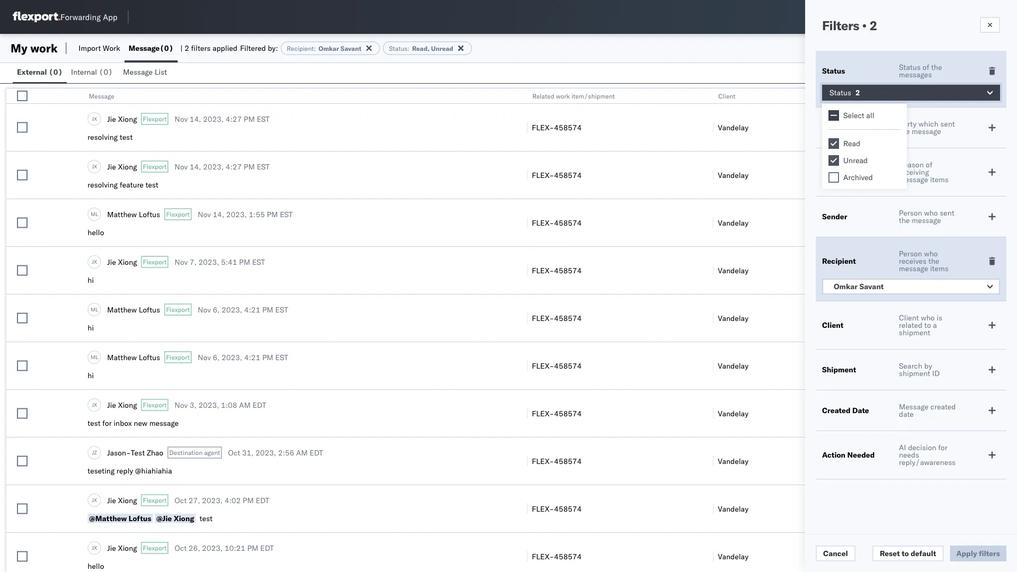 Task type: vqa. For each thing, say whether or not it's contained in the screenshot.
'Sid :'
no



Task type: locate. For each thing, give the bounding box(es) containing it.
message list
[[123, 67, 167, 77]]

message up person who sent the message
[[900, 175, 929, 184]]

item/shipment
[[572, 92, 616, 100]]

message down internal (0) button
[[89, 92, 114, 100]]

person up omkar savant button
[[900, 249, 923, 258]]

oct left "27,"
[[175, 496, 187, 505]]

1 j x from the top
[[92, 115, 97, 122]]

nov 14, 2023, 4:27 pm est for test
[[175, 162, 270, 171]]

0 vertical spatial m
[[91, 211, 95, 218]]

10 458574 from the top
[[555, 552, 582, 561]]

feature
[[120, 180, 144, 190]]

4 resize handle column header from the left
[[887, 89, 900, 573]]

10:21
[[225, 544, 246, 553]]

2023,
[[203, 114, 224, 124], [203, 162, 224, 171], [226, 210, 247, 219], [199, 257, 219, 267], [222, 305, 242, 314], [222, 353, 242, 362], [199, 401, 219, 410], [256, 448, 276, 458], [202, 496, 223, 505], [202, 544, 223, 553]]

5 flex- from the top
[[532, 314, 555, 323]]

0 horizontal spatial work
[[30, 41, 58, 55]]

message inside button
[[123, 67, 153, 77]]

0 vertical spatial l
[[95, 211, 98, 218]]

1 items from the top
[[931, 175, 949, 184]]

2 4:27 from the top
[[226, 162, 242, 171]]

3 j x from the top
[[92, 259, 97, 265]]

pm
[[244, 114, 255, 124], [244, 162, 255, 171], [267, 210, 278, 219], [239, 257, 250, 267], [262, 305, 274, 314], [262, 353, 274, 362], [243, 496, 254, 505], [247, 544, 259, 553]]

@matthew
[[89, 514, 127, 524]]

1 vertical spatial am
[[296, 448, 308, 458]]

1 vertical spatial matthew loftus
[[107, 305, 160, 314]]

edt right 10:21
[[261, 544, 274, 553]]

2 vandelay from the top
[[718, 170, 749, 180]]

who left is
[[922, 313, 936, 323]]

nov 6, 2023, 4:21 pm est down 5:41
[[198, 305, 288, 314]]

1 vertical spatial 4:27
[[226, 162, 242, 171]]

1 vandelay from the top
[[718, 123, 749, 132]]

0 vertical spatial resolving
[[88, 133, 118, 142]]

message for message
[[89, 92, 114, 100]]

sent down 'reason of receiving message items'
[[941, 208, 955, 218]]

reason for reason
[[823, 168, 849, 177]]

3 vandelay from the top
[[718, 218, 749, 227]]

resolving up the resolving feature test
[[88, 133, 118, 142]]

client inside client who is related to a shipment
[[900, 313, 920, 323]]

1 vertical spatial l
[[95, 306, 98, 313]]

0 horizontal spatial for
[[102, 419, 112, 428]]

1 nov 14, 2023, 4:27 pm est from the top
[[175, 114, 270, 124]]

est
[[257, 114, 270, 124], [257, 162, 270, 171], [280, 210, 293, 219], [252, 257, 265, 267], [275, 305, 288, 314], [275, 353, 288, 362]]

6 j from the top
[[92, 497, 94, 504]]

message down actions
[[913, 127, 942, 136]]

0 vertical spatial nov 14, 2023, 4:27 pm est
[[175, 114, 270, 124]]

unread
[[431, 44, 454, 52], [844, 156, 869, 165]]

1 j from the top
[[92, 115, 94, 122]]

party left which
[[900, 119, 917, 129]]

6 jie from the top
[[107, 544, 116, 553]]

1 horizontal spatial omkar
[[834, 282, 858, 291]]

0 vertical spatial items
[[931, 175, 949, 184]]

2 resize handle column header from the left
[[515, 89, 528, 573]]

4 flex- 458574 from the top
[[532, 266, 582, 275]]

flexport up 7, at the left top of page
[[166, 210, 190, 218]]

2 nov 6, 2023, 4:21 pm est from the top
[[198, 353, 288, 362]]

7,
[[190, 257, 197, 267]]

the
[[932, 63, 943, 72], [900, 127, 911, 136], [900, 216, 911, 225], [929, 257, 940, 266]]

0 vertical spatial 6,
[[213, 305, 220, 314]]

1 vertical spatial who
[[925, 249, 939, 258]]

party
[[900, 119, 917, 129], [854, 123, 873, 132]]

message left the list
[[123, 67, 153, 77]]

edt for oct 26, 2023, 10:21 pm edt
[[261, 544, 274, 553]]

person down receiving
[[900, 208, 923, 218]]

9 vandelay from the top
[[718, 504, 749, 514]]

1 vertical spatial hi
[[88, 323, 94, 333]]

(0) left the |
[[160, 43, 174, 53]]

0 vertical spatial hello
[[88, 228, 104, 237]]

2 flex- 458574 from the top
[[532, 170, 582, 180]]

message
[[913, 127, 942, 136], [900, 175, 929, 184], [913, 216, 942, 225], [900, 264, 929, 273], [149, 419, 179, 428]]

0 horizontal spatial savant
[[341, 44, 362, 52]]

forwarding app link
[[13, 12, 118, 22]]

1 vertical spatial m l
[[91, 306, 98, 313]]

2 vertical spatial 2
[[856, 88, 861, 97]]

@matthew loftus
[[89, 514, 151, 524]]

0 horizontal spatial 2
[[185, 43, 189, 53]]

: for recipient
[[314, 44, 316, 52]]

flexport left 7, at the left top of page
[[143, 258, 167, 266]]

2 vertical spatial oct
[[175, 544, 187, 553]]

hello
[[88, 228, 104, 237], [88, 562, 104, 571]]

1 4:21 from the top
[[244, 305, 261, 314]]

3 resize handle column header from the left
[[701, 89, 714, 573]]

import work button
[[74, 34, 125, 63]]

flexport down "@jie"
[[143, 544, 167, 552]]

@hiahiahia
[[135, 467, 172, 476]]

edt for oct 31, 2023, 2:56 am edt
[[310, 448, 324, 458]]

person who sent the message
[[900, 208, 955, 225]]

1 vertical spatial 2
[[185, 43, 189, 53]]

4:27 for test
[[226, 162, 242, 171]]

status for status : read, unread
[[389, 44, 408, 52]]

3 matthew loftus from the top
[[107, 353, 160, 362]]

to left a
[[925, 321, 932, 330]]

person inside person who sent the message
[[900, 208, 923, 218]]

6, up nov 3, 2023, 1:08 am edt
[[213, 353, 220, 362]]

1 vertical spatial matthew
[[107, 305, 137, 314]]

:
[[314, 44, 316, 52], [408, 44, 410, 52]]

am right 2:56
[[296, 448, 308, 458]]

message up omkar savant button
[[900, 264, 929, 273]]

1 horizontal spatial to
[[925, 321, 932, 330]]

0 vertical spatial shipment
[[900, 328, 931, 337]]

1 vertical spatial items
[[931, 264, 949, 273]]

agent
[[204, 449, 220, 457]]

who down 'reason of receiving message items'
[[925, 208, 939, 218]]

10 vandelay from the top
[[718, 552, 749, 561]]

flex- 458574
[[532, 123, 582, 132], [532, 170, 582, 180], [532, 218, 582, 227], [532, 266, 582, 275], [532, 314, 582, 323], [532, 361, 582, 371], [532, 409, 582, 418], [532, 457, 582, 466], [532, 504, 582, 514], [532, 552, 582, 561]]

nov 14, 2023, 1:55 pm est
[[198, 210, 293, 219]]

6 j x from the top
[[92, 545, 97, 552]]

message left created
[[900, 402, 929, 412]]

person for person who sent the message
[[900, 208, 923, 218]]

2 horizontal spatial client
[[900, 313, 920, 323]]

1 person from the top
[[900, 208, 923, 218]]

Search Shipments (/) text field
[[815, 9, 917, 25]]

edt right 2:56
[[310, 448, 324, 458]]

status inside status of the messages
[[900, 63, 921, 72]]

who for sent
[[925, 208, 939, 218]]

6, down nov 7, 2023, 5:41 pm est
[[213, 305, 220, 314]]

1 vertical spatial oct
[[175, 496, 187, 505]]

of down party which sent the message
[[927, 160, 933, 169]]

0 vertical spatial 14,
[[190, 114, 201, 124]]

filters • 2
[[823, 17, 878, 33]]

5 resize handle column header from the left
[[999, 89, 1012, 573]]

work
[[30, 41, 58, 55], [557, 92, 570, 100]]

1 4:27 from the top
[[226, 114, 242, 124]]

savant
[[341, 44, 362, 52], [860, 282, 884, 291]]

2 horizontal spatial 2
[[870, 17, 878, 33]]

cancel button
[[816, 546, 856, 562]]

2 horizontal spatial (0)
[[160, 43, 174, 53]]

5 flex- 458574 from the top
[[532, 314, 582, 323]]

1 vertical spatial 14,
[[190, 162, 201, 171]]

4:02
[[225, 496, 241, 505]]

0 vertical spatial of
[[923, 63, 930, 72]]

message inside person who receives the message items
[[900, 264, 929, 273]]

flexport up "@jie"
[[143, 497, 167, 505]]

1 vertical spatial work
[[557, 92, 570, 100]]

message inside the message created date
[[900, 402, 929, 412]]

2 vertical spatial who
[[922, 313, 936, 323]]

1 horizontal spatial am
[[296, 448, 308, 458]]

5 vandelay from the top
[[718, 314, 749, 323]]

1 horizontal spatial 2
[[856, 88, 861, 97]]

nov
[[175, 114, 188, 124], [175, 162, 188, 171], [198, 210, 211, 219], [175, 257, 188, 267], [198, 305, 211, 314], [198, 353, 211, 362], [175, 401, 188, 410]]

1 vertical spatial 6,
[[213, 353, 220, 362]]

m
[[91, 211, 95, 218], [91, 306, 95, 313], [91, 354, 95, 361]]

1 horizontal spatial (0)
[[99, 67, 113, 77]]

3 x from the top
[[94, 259, 97, 265]]

1 horizontal spatial for
[[939, 443, 948, 452]]

sending
[[823, 123, 852, 132]]

resize handle column header for actions
[[999, 89, 1012, 573]]

0 horizontal spatial am
[[239, 401, 251, 410]]

1 vertical spatial unread
[[844, 156, 869, 165]]

2 vertical spatial matthew loftus
[[107, 353, 160, 362]]

0 vertical spatial who
[[925, 208, 939, 218]]

status up actions
[[900, 63, 921, 72]]

unread up archived
[[844, 156, 869, 165]]

am right 1:08
[[239, 401, 251, 410]]

who for is
[[922, 313, 936, 323]]

2
[[870, 17, 878, 33], [185, 43, 189, 53], [856, 88, 861, 97]]

0 vertical spatial am
[[239, 401, 251, 410]]

resolving test
[[88, 133, 133, 142]]

None checkbox
[[17, 122, 28, 133], [829, 138, 840, 149], [829, 155, 840, 166], [17, 170, 28, 181], [17, 313, 28, 324], [17, 408, 28, 419], [17, 122, 28, 133], [829, 138, 840, 149], [829, 155, 840, 166], [17, 170, 28, 181], [17, 313, 28, 324], [17, 408, 28, 419]]

who inside client who is related to a shipment
[[922, 313, 936, 323]]

reason down "read"
[[823, 168, 849, 177]]

to
[[925, 321, 932, 330], [902, 549, 910, 559]]

0 horizontal spatial to
[[902, 549, 910, 559]]

who inside person who receives the message items
[[925, 249, 939, 258]]

who down person who sent the message
[[925, 249, 939, 258]]

unread right read,
[[431, 44, 454, 52]]

0 vertical spatial oct
[[228, 448, 240, 458]]

the inside person who sent the message
[[900, 216, 911, 225]]

party down select all
[[854, 123, 873, 132]]

0 vertical spatial recipient
[[287, 44, 314, 52]]

2 vertical spatial 14,
[[213, 210, 224, 219]]

1 horizontal spatial client
[[823, 321, 844, 330]]

message list button
[[119, 63, 173, 83]]

6 x from the top
[[94, 545, 97, 552]]

1 flex- 458574 from the top
[[532, 123, 582, 132]]

l
[[95, 211, 98, 218], [95, 306, 98, 313], [95, 354, 98, 361]]

sent right which
[[941, 119, 956, 129]]

oct for oct 27, 2023, 4:02 pm edt
[[175, 496, 187, 505]]

of up actions
[[923, 63, 930, 72]]

0 vertical spatial 4:27
[[226, 114, 242, 124]]

for inside ai decision for needs reply/awareness
[[939, 443, 948, 452]]

2 vertical spatial hi
[[88, 371, 94, 380]]

1 vertical spatial 4:21
[[244, 353, 261, 362]]

j
[[92, 115, 94, 122], [92, 163, 94, 170], [92, 259, 94, 265], [92, 402, 94, 408], [92, 449, 94, 456], [92, 497, 94, 504], [92, 545, 94, 552]]

0 vertical spatial omkar
[[319, 44, 339, 52]]

2:56
[[278, 448, 294, 458]]

status up status 2
[[823, 66, 846, 76]]

8 flex- from the top
[[532, 457, 555, 466]]

loftus
[[139, 210, 160, 219], [139, 305, 160, 314], [139, 353, 160, 362], [129, 514, 151, 524]]

1 vertical spatial of
[[927, 160, 933, 169]]

2 hello from the top
[[88, 562, 104, 571]]

0 vertical spatial unread
[[431, 44, 454, 52]]

related
[[900, 321, 923, 330]]

jason-
[[107, 448, 131, 458]]

4 x from the top
[[94, 402, 97, 408]]

1 vertical spatial resolving
[[88, 180, 118, 190]]

shipment left a
[[900, 328, 931, 337]]

2 vertical spatial m l
[[91, 354, 98, 361]]

3 m from the top
[[91, 354, 95, 361]]

None checkbox
[[17, 91, 28, 101], [829, 110, 840, 121], [829, 172, 840, 183], [17, 218, 28, 228], [17, 265, 28, 276], [17, 361, 28, 371], [17, 456, 28, 467], [17, 504, 28, 515], [17, 552, 28, 562], [17, 91, 28, 101], [829, 110, 840, 121], [829, 172, 840, 183], [17, 218, 28, 228], [17, 265, 28, 276], [17, 361, 28, 371], [17, 456, 28, 467], [17, 504, 28, 515], [17, 552, 28, 562]]

1 horizontal spatial party
[[900, 119, 917, 129]]

: left read,
[[408, 44, 410, 52]]

: right the by:
[[314, 44, 316, 52]]

1 horizontal spatial unread
[[844, 156, 869, 165]]

2 for status 2
[[856, 88, 861, 97]]

2 shipment from the top
[[900, 369, 931, 378]]

for left inbox
[[102, 419, 112, 428]]

2 up select all
[[856, 88, 861, 97]]

for right decision
[[939, 443, 948, 452]]

1 horizontal spatial recipient
[[823, 257, 857, 266]]

for
[[102, 419, 112, 428], [939, 443, 948, 452]]

1 vertical spatial nov 6, 2023, 4:21 pm est
[[198, 353, 288, 362]]

sent inside party which sent the message
[[941, 119, 956, 129]]

who
[[925, 208, 939, 218], [925, 249, 939, 258], [922, 313, 936, 323]]

oct for oct 31, 2023, 2:56 am edt
[[228, 448, 240, 458]]

2 nov 14, 2023, 4:27 pm est from the top
[[175, 162, 270, 171]]

to right reset
[[902, 549, 910, 559]]

resize handle column header
[[49, 89, 62, 573], [515, 89, 528, 573], [701, 89, 714, 573], [887, 89, 900, 573], [999, 89, 1012, 573]]

the inside person who receives the message items
[[929, 257, 940, 266]]

3 m l from the top
[[91, 354, 98, 361]]

jason-test zhao
[[107, 448, 163, 458]]

1 vertical spatial nov 14, 2023, 4:27 pm est
[[175, 162, 270, 171]]

work right related
[[557, 92, 570, 100]]

person for person who receives the message items
[[900, 249, 923, 258]]

@jie xiong
[[157, 514, 194, 524]]

0 horizontal spatial :
[[314, 44, 316, 52]]

message for sender
[[913, 216, 942, 225]]

edt right 4:02
[[256, 496, 270, 505]]

8 458574 from the top
[[555, 457, 582, 466]]

resolving left feature
[[88, 180, 118, 190]]

458574
[[555, 123, 582, 132], [555, 170, 582, 180], [555, 218, 582, 227], [555, 266, 582, 275], [555, 314, 582, 323], [555, 361, 582, 371], [555, 409, 582, 418], [555, 457, 582, 466], [555, 504, 582, 514], [555, 552, 582, 561]]

14, for resolving test
[[190, 114, 201, 124]]

1 flex- from the top
[[532, 123, 555, 132]]

person inside person who receives the message items
[[900, 249, 923, 258]]

test down "27,"
[[200, 514, 213, 524]]

(0) right internal
[[99, 67, 113, 77]]

7 flex- 458574 from the top
[[532, 409, 582, 418]]

1 vertical spatial to
[[902, 549, 910, 559]]

1 vertical spatial person
[[900, 249, 923, 258]]

0 horizontal spatial reason
[[823, 168, 849, 177]]

inbox
[[114, 419, 132, 428]]

the inside party which sent the message
[[900, 127, 911, 136]]

of inside 'reason of receiving message items'
[[927, 160, 933, 169]]

status of the messages
[[900, 63, 943, 79]]

0 vertical spatial 4:21
[[244, 305, 261, 314]]

4:27
[[226, 114, 242, 124], [226, 162, 242, 171]]

j x
[[92, 115, 97, 122], [92, 163, 97, 170], [92, 259, 97, 265], [92, 402, 97, 408], [92, 497, 97, 504], [92, 545, 97, 552]]

flex-
[[532, 123, 555, 132], [532, 170, 555, 180], [532, 218, 555, 227], [532, 266, 555, 275], [532, 314, 555, 323], [532, 361, 555, 371], [532, 409, 555, 418], [532, 457, 555, 466], [532, 504, 555, 514], [532, 552, 555, 561]]

reason for reason of receiving message items
[[900, 160, 925, 169]]

to inside button
[[902, 549, 910, 559]]

1 jie xiong from the top
[[107, 114, 137, 124]]

message for message list
[[123, 67, 153, 77]]

3 matthew from the top
[[107, 353, 137, 362]]

1 vertical spatial recipient
[[823, 257, 857, 266]]

1 horizontal spatial savant
[[860, 282, 884, 291]]

1 vertical spatial hello
[[88, 562, 104, 571]]

1 horizontal spatial work
[[557, 92, 570, 100]]

sent inside person who sent the message
[[941, 208, 955, 218]]

message inside person who sent the message
[[913, 216, 942, 225]]

recipient up omkar savant at the right of the page
[[823, 257, 857, 266]]

resolving for resolving test
[[88, 133, 118, 142]]

message inside 'reason of receiving message items'
[[900, 175, 929, 184]]

1 vertical spatial m
[[91, 306, 95, 313]]

nov 14, 2023, 4:27 pm est
[[175, 114, 270, 124], [175, 162, 270, 171]]

resolving
[[88, 133, 118, 142], [88, 180, 118, 190]]

of inside status of the messages
[[923, 63, 930, 72]]

items right receives
[[931, 264, 949, 273]]

xiong
[[118, 114, 137, 124], [118, 162, 137, 171], [118, 257, 137, 267], [118, 401, 137, 410], [118, 496, 137, 505], [174, 514, 194, 524], [118, 544, 137, 553]]

reason inside 'reason of receiving message items'
[[900, 160, 925, 169]]

nov 14, 2023, 4:27 pm est for resolving test
[[175, 114, 270, 124]]

0 vertical spatial work
[[30, 41, 58, 55]]

0 vertical spatial person
[[900, 208, 923, 218]]

1 resolving from the top
[[88, 133, 118, 142]]

1 horizontal spatial reason
[[900, 160, 925, 169]]

oct left 31,
[[228, 448, 240, 458]]

2 hi from the top
[[88, 323, 94, 333]]

2 jie from the top
[[107, 162, 116, 171]]

0 vertical spatial m l
[[91, 211, 98, 218]]

of for the
[[923, 63, 930, 72]]

flexport up feature
[[143, 163, 167, 171]]

edt right 1:08
[[253, 401, 266, 410]]

1 vertical spatial for
[[939, 443, 948, 452]]

2 right •
[[870, 17, 878, 33]]

0 horizontal spatial (0)
[[49, 67, 63, 77]]

1 x from the top
[[94, 115, 97, 122]]

status up select
[[830, 88, 852, 97]]

status left read,
[[389, 44, 408, 52]]

message up message list
[[129, 43, 160, 53]]

sending party
[[823, 123, 873, 132]]

nov 6, 2023, 4:21 pm est
[[198, 305, 288, 314], [198, 353, 288, 362]]

message inside party which sent the message
[[913, 127, 942, 136]]

2 vertical spatial l
[[95, 354, 98, 361]]

to inside client who is related to a shipment
[[925, 321, 932, 330]]

forwarding
[[60, 12, 101, 22]]

0 vertical spatial matthew
[[107, 210, 137, 219]]

0 vertical spatial matthew loftus
[[107, 210, 160, 219]]

2 items from the top
[[931, 264, 949, 273]]

am for 1:08
[[239, 401, 251, 410]]

nov 6, 2023, 4:21 pm est up 1:08
[[198, 353, 288, 362]]

0 vertical spatial nov 6, 2023, 4:21 pm est
[[198, 305, 288, 314]]

4 flex- from the top
[[532, 266, 555, 275]]

oct left 26,
[[175, 544, 187, 553]]

shipment left id
[[900, 369, 931, 378]]

3 flex- 458574 from the top
[[532, 218, 582, 227]]

oct
[[228, 448, 240, 458], [175, 496, 187, 505], [175, 544, 187, 553]]

message for recipient
[[900, 264, 929, 273]]

9 flex- 458574 from the top
[[532, 504, 582, 514]]

sender
[[823, 212, 848, 221]]

1 vertical spatial sent
[[941, 208, 955, 218]]

0 vertical spatial 2
[[870, 17, 878, 33]]

resize handle column header for client
[[887, 89, 900, 573]]

my work
[[11, 41, 58, 55]]

flexport down the message list button at left top
[[143, 115, 167, 123]]

items right receiving
[[931, 175, 949, 184]]

(0) right external
[[49, 67, 63, 77]]

1 vertical spatial shipment
[[900, 369, 931, 378]]

0 vertical spatial hi
[[88, 276, 94, 285]]

matthew
[[107, 210, 137, 219], [107, 305, 137, 314], [107, 353, 137, 362]]

filtered
[[240, 43, 266, 53]]

message up person who receives the message items
[[913, 216, 942, 225]]

reason down party which sent the message
[[900, 160, 925, 169]]

6 458574 from the top
[[555, 361, 582, 371]]

0 vertical spatial for
[[102, 419, 112, 428]]

0 vertical spatial to
[[925, 321, 932, 330]]

party inside party which sent the message
[[900, 119, 917, 129]]

messages
[[900, 70, 933, 79]]

who inside person who sent the message
[[925, 208, 939, 218]]

3 flex- from the top
[[532, 218, 555, 227]]

1 horizontal spatial :
[[408, 44, 410, 52]]

work for related
[[557, 92, 570, 100]]

vandelay
[[718, 123, 749, 132], [718, 170, 749, 180], [718, 218, 749, 227], [718, 266, 749, 275], [718, 314, 749, 323], [718, 361, 749, 371], [718, 409, 749, 418], [718, 457, 749, 466], [718, 504, 749, 514], [718, 552, 749, 561]]

receiving
[[900, 168, 930, 177]]

2 person from the top
[[900, 249, 923, 258]]

1:55
[[249, 210, 265, 219]]

2 vertical spatial m
[[91, 354, 95, 361]]

2 right the |
[[185, 43, 189, 53]]

26,
[[189, 544, 200, 553]]

2 j x from the top
[[92, 163, 97, 170]]

1 hello from the top
[[88, 228, 104, 237]]

recipient right the by:
[[287, 44, 314, 52]]

0 horizontal spatial recipient
[[287, 44, 314, 52]]

4 458574 from the top
[[555, 266, 582, 275]]

hi
[[88, 276, 94, 285], [88, 323, 94, 333], [88, 371, 94, 380]]

3 458574 from the top
[[555, 218, 582, 227]]

2 matthew from the top
[[107, 305, 137, 314]]

message for sending party
[[913, 127, 942, 136]]

work up the external (0)
[[30, 41, 58, 55]]

0 vertical spatial sent
[[941, 119, 956, 129]]

matthew loftus
[[107, 210, 160, 219], [107, 305, 160, 314], [107, 353, 160, 362]]

2 458574 from the top
[[555, 170, 582, 180]]

omkar inside button
[[834, 282, 858, 291]]

status
[[389, 44, 408, 52], [900, 63, 921, 72], [823, 66, 846, 76], [830, 88, 852, 97]]

savant inside button
[[860, 282, 884, 291]]

recipient for recipient : omkar savant
[[287, 44, 314, 52]]

resolving feature test
[[88, 180, 159, 190]]

status for status 2
[[830, 88, 852, 97]]

3 hi from the top
[[88, 371, 94, 380]]

2 vertical spatial matthew
[[107, 353, 137, 362]]

forwarding app
[[60, 12, 118, 22]]

5 j x from the top
[[92, 497, 97, 504]]

recipient
[[287, 44, 314, 52], [823, 257, 857, 266]]

x
[[94, 115, 97, 122], [94, 163, 97, 170], [94, 259, 97, 265], [94, 402, 97, 408], [94, 497, 97, 504], [94, 545, 97, 552]]

1 vertical spatial savant
[[860, 282, 884, 291]]



Task type: describe. For each thing, give the bounding box(es) containing it.
1 hi from the top
[[88, 276, 94, 285]]

2 6, from the top
[[213, 353, 220, 362]]

destination agent
[[169, 449, 220, 457]]

(0) for message (0)
[[160, 43, 174, 53]]

2 4:21 from the top
[[244, 353, 261, 362]]

hello for matthew loftus
[[88, 228, 104, 237]]

person who receives the message items
[[900, 249, 949, 273]]

oct for oct 26, 2023, 10:21 pm edt
[[175, 544, 187, 553]]

by:
[[268, 43, 278, 53]]

status for status of the messages
[[900, 63, 921, 72]]

1 nov 6, 2023, 4:21 pm est from the top
[[198, 305, 288, 314]]

8 vandelay from the top
[[718, 457, 749, 466]]

ai decision for needs reply/awareness
[[900, 443, 956, 467]]

the for person who receives the message items
[[929, 257, 940, 266]]

5 x from the top
[[94, 497, 97, 504]]

0 horizontal spatial client
[[719, 92, 736, 100]]

created
[[931, 402, 957, 412]]

31,
[[242, 448, 254, 458]]

items inside person who receives the message items
[[931, 264, 949, 273]]

3 l from the top
[[95, 354, 98, 361]]

1 m from the top
[[91, 211, 95, 218]]

1 matthew loftus from the top
[[107, 210, 160, 219]]

message for message (0)
[[129, 43, 160, 53]]

resize handle column header for message
[[515, 89, 528, 573]]

2 matthew loftus from the top
[[107, 305, 160, 314]]

applied
[[213, 43, 238, 53]]

the inside status of the messages
[[932, 63, 943, 72]]

teseting
[[88, 467, 115, 476]]

reply/awareness
[[900, 458, 956, 467]]

flexport down 7, at the left top of page
[[166, 306, 190, 314]]

0 horizontal spatial party
[[854, 123, 873, 132]]

4 jie xiong from the top
[[107, 401, 137, 410]]

work
[[103, 43, 120, 53]]

omkar savant button
[[823, 279, 1001, 295]]

•
[[863, 17, 867, 33]]

all
[[867, 111, 875, 120]]

2 x from the top
[[94, 163, 97, 170]]

the for party which sent the message
[[900, 127, 911, 136]]

status 2
[[830, 88, 861, 97]]

search
[[900, 362, 923, 371]]

by
[[925, 362, 933, 371]]

shipment inside search by shipment id
[[900, 369, 931, 378]]

14, for test
[[190, 162, 201, 171]]

z
[[94, 449, 97, 456]]

2 jie xiong from the top
[[107, 162, 137, 171]]

: for status
[[408, 44, 410, 52]]

client who is related to a shipment
[[900, 313, 943, 337]]

resolving for resolving feature test
[[88, 180, 118, 190]]

0 vertical spatial savant
[[341, 44, 362, 52]]

10 flex- from the top
[[532, 552, 555, 561]]

cancel
[[824, 549, 849, 559]]

hello for jie xiong
[[88, 562, 104, 571]]

recipient for recipient
[[823, 257, 857, 266]]

7 vandelay from the top
[[718, 409, 749, 418]]

shipment inside client who is related to a shipment
[[900, 328, 931, 337]]

id
[[933, 369, 940, 378]]

nov 3, 2023, 1:08 am edt
[[175, 401, 266, 410]]

test left inbox
[[88, 419, 101, 428]]

2 flex- from the top
[[532, 170, 555, 180]]

internal (0) button
[[67, 63, 119, 83]]

3,
[[190, 401, 197, 410]]

4 vandelay from the top
[[718, 266, 749, 275]]

which
[[919, 119, 939, 129]]

7 458574 from the top
[[555, 409, 582, 418]]

2 m l from the top
[[91, 306, 98, 313]]

read,
[[412, 44, 430, 52]]

4:27 for resolving test
[[226, 114, 242, 124]]

external (0) button
[[13, 63, 67, 83]]

reply
[[117, 467, 133, 476]]

decision
[[909, 443, 937, 452]]

(0) for external (0)
[[49, 67, 63, 77]]

| 2 filters applied filtered by:
[[180, 43, 278, 53]]

oct 26, 2023, 10:21 pm edt
[[175, 544, 274, 553]]

zhao
[[147, 448, 163, 458]]

@jie
[[157, 514, 172, 524]]

3 jie from the top
[[107, 257, 116, 267]]

date
[[900, 410, 915, 419]]

5:41
[[221, 257, 237, 267]]

4 jie from the top
[[107, 401, 116, 410]]

5 jie xiong from the top
[[107, 496, 137, 505]]

9 458574 from the top
[[555, 504, 582, 514]]

2 for | 2 filters applied filtered by:
[[185, 43, 189, 53]]

oct 27, 2023, 4:02 pm edt
[[175, 496, 270, 505]]

6 jie xiong from the top
[[107, 544, 137, 553]]

related
[[533, 92, 555, 100]]

6 flex- 458574 from the top
[[532, 361, 582, 371]]

filters
[[823, 17, 860, 33]]

recipient : omkar savant
[[287, 44, 362, 52]]

1 matthew from the top
[[107, 210, 137, 219]]

1 458574 from the top
[[555, 123, 582, 132]]

omkar savant
[[834, 282, 884, 291]]

internal
[[71, 67, 97, 77]]

action needed
[[823, 451, 875, 460]]

j z
[[92, 449, 97, 456]]

app
[[103, 12, 118, 22]]

date
[[853, 406, 870, 415]]

list
[[155, 67, 167, 77]]

read
[[844, 139, 861, 148]]

shipment
[[823, 365, 857, 375]]

2 m from the top
[[91, 306, 95, 313]]

7 j from the top
[[92, 545, 94, 552]]

flexport up 3,
[[166, 354, 190, 362]]

am for 2:56
[[296, 448, 308, 458]]

created
[[823, 406, 851, 415]]

message right "new"
[[149, 419, 179, 428]]

3 j from the top
[[92, 259, 94, 265]]

7 flex- from the top
[[532, 409, 555, 418]]

test right feature
[[146, 180, 159, 190]]

flexport. image
[[13, 12, 60, 22]]

my
[[11, 41, 27, 55]]

new
[[134, 419, 148, 428]]

receives
[[900, 257, 927, 266]]

27,
[[189, 496, 200, 505]]

work for my
[[30, 41, 58, 55]]

test
[[131, 448, 145, 458]]

a
[[934, 321, 938, 330]]

created date
[[823, 406, 870, 415]]

of for receiving
[[927, 160, 933, 169]]

6 vandelay from the top
[[718, 361, 749, 371]]

1 m l from the top
[[91, 211, 98, 218]]

1 jie from the top
[[107, 114, 116, 124]]

|
[[180, 43, 183, 53]]

message for message created date
[[900, 402, 929, 412]]

reset to default button
[[873, 546, 944, 562]]

reset to default
[[881, 549, 937, 559]]

the for person who sent the message
[[900, 216, 911, 225]]

oct 31, 2023, 2:56 am edt
[[228, 448, 324, 458]]

4 j from the top
[[92, 402, 94, 408]]

needs
[[900, 451, 920, 460]]

nov 7, 2023, 5:41 pm est
[[175, 257, 265, 267]]

search by shipment id
[[900, 362, 940, 378]]

test up the resolving feature test
[[120, 133, 133, 142]]

6 flex- from the top
[[532, 361, 555, 371]]

10 flex- 458574 from the top
[[532, 552, 582, 561]]

teseting reply @hiahiahia
[[88, 467, 172, 476]]

edt for nov 3, 2023, 1:08 am edt
[[253, 401, 266, 410]]

sent for party which sent the message
[[941, 119, 956, 129]]

1 resize handle column header from the left
[[49, 89, 62, 573]]

(0) for internal (0)
[[99, 67, 113, 77]]

action
[[823, 451, 846, 460]]

8 flex- 458574 from the top
[[532, 457, 582, 466]]

archived
[[844, 173, 874, 182]]

1:08
[[221, 401, 237, 410]]

internal (0)
[[71, 67, 113, 77]]

resize handle column header for related work item/shipment
[[701, 89, 714, 573]]

select
[[844, 111, 865, 120]]

sent for person who sent the message
[[941, 208, 955, 218]]

9 flex- from the top
[[532, 504, 555, 514]]

2 j from the top
[[92, 163, 94, 170]]

5 j from the top
[[92, 449, 94, 456]]

destination
[[169, 449, 203, 457]]

5 jie from the top
[[107, 496, 116, 505]]

ai
[[900, 443, 907, 452]]

items inside 'reason of receiving message items'
[[931, 175, 949, 184]]

actions
[[905, 92, 927, 100]]

reset
[[881, 549, 901, 559]]

4 j x from the top
[[92, 402, 97, 408]]

1 l from the top
[[95, 211, 98, 218]]

2 l from the top
[[95, 306, 98, 313]]

who for receives
[[925, 249, 939, 258]]

status for status
[[823, 66, 846, 76]]

0 horizontal spatial unread
[[431, 44, 454, 52]]

reason of receiving message items
[[900, 160, 949, 184]]

flexport up "new"
[[143, 401, 167, 409]]

0 horizontal spatial omkar
[[319, 44, 339, 52]]

select all
[[844, 111, 875, 120]]

1 6, from the top
[[213, 305, 220, 314]]

3 jie xiong from the top
[[107, 257, 137, 267]]

edt for oct 27, 2023, 4:02 pm edt
[[256, 496, 270, 505]]

5 458574 from the top
[[555, 314, 582, 323]]

needed
[[848, 451, 875, 460]]



